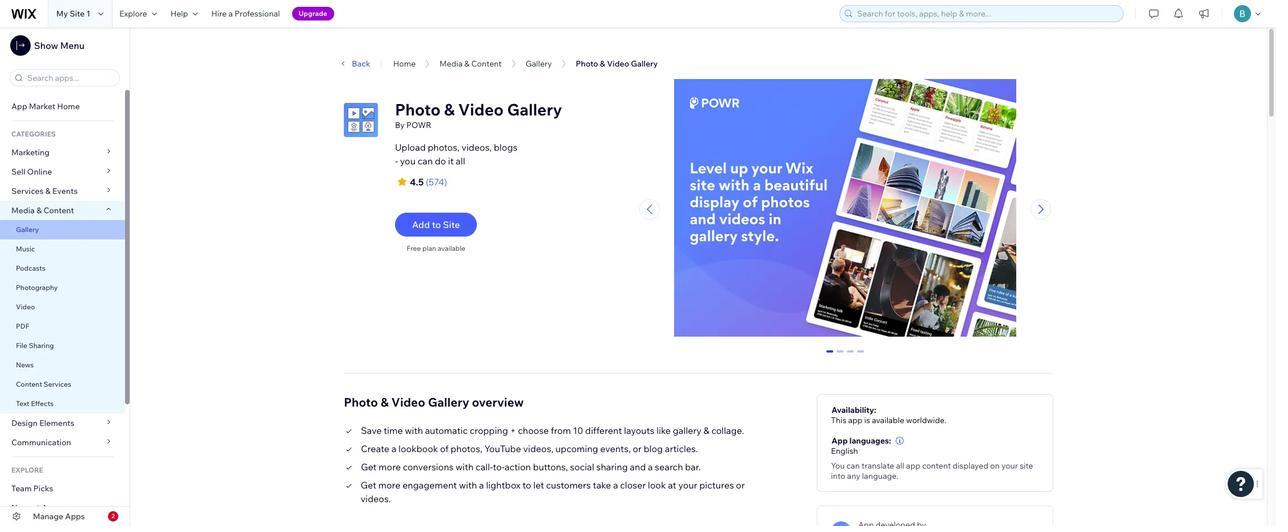 Task type: locate. For each thing, give the bounding box(es) containing it.
2
[[848, 350, 853, 360], [112, 512, 115, 520]]

get more conversions with call-to-action buttons, social sharing and a search bar.
[[361, 461, 701, 472]]

worldwide.
[[907, 415, 947, 425]]

all right it
[[456, 155, 465, 167]]

gallery inside button
[[631, 59, 658, 69]]

available right is
[[872, 415, 905, 425]]

0 horizontal spatial gallery link
[[0, 220, 125, 239]]

1 horizontal spatial your
[[1002, 460, 1019, 471]]

elements
[[39, 418, 74, 428]]

get for get more engagement with a lightbox to let customers take a closer look at your pictures or videos.
[[361, 479, 376, 491]]

with for engagement
[[459, 479, 477, 491]]

1 horizontal spatial videos,
[[523, 443, 554, 454]]

get more engagement with a lightbox to let customers take a closer look at your pictures or videos.
[[361, 479, 745, 504]]

media right home link
[[440, 59, 463, 69]]

app down this
[[832, 435, 848, 446]]

0 horizontal spatial apps
[[42, 503, 61, 513]]

language.
[[862, 471, 899, 481]]

media & content link down the events
[[0, 201, 125, 220]]

can left do
[[418, 155, 433, 167]]

app left market
[[11, 101, 27, 111]]

0 horizontal spatial to
[[432, 219, 441, 230]]

design elements
[[11, 418, 74, 428]]

communication link
[[0, 433, 125, 452]]

1 vertical spatial videos,
[[523, 443, 554, 454]]

1 vertical spatial media
[[11, 205, 35, 216]]

1 vertical spatial can
[[847, 460, 860, 471]]

apps for newest apps
[[42, 503, 61, 513]]

menu
[[60, 40, 85, 51]]

video link
[[0, 297, 125, 317]]

1 horizontal spatial 2
[[848, 350, 853, 360]]

or inside get more engagement with a lightbox to let customers take a closer look at your pictures or videos.
[[736, 479, 745, 491]]

1 horizontal spatial apps
[[65, 511, 85, 521]]

1 vertical spatial 2
[[112, 512, 115, 520]]

more up videos.
[[378, 479, 401, 491]]

app languages:
[[832, 435, 892, 446]]

text
[[16, 399, 29, 408]]

communication
[[11, 437, 73, 448]]

professional
[[235, 9, 280, 19]]

1 vertical spatial to
[[523, 479, 532, 491]]

0 vertical spatial content
[[472, 59, 502, 69]]

0 vertical spatial photo
[[576, 59, 598, 69]]

get for get more conversions with call-to-action buttons, social sharing and a search bar.
[[361, 461, 377, 472]]

photo for photo & video gallery
[[576, 59, 598, 69]]

574
[[429, 176, 444, 188]]

more for engagement
[[378, 479, 401, 491]]

0 horizontal spatial site
[[70, 9, 85, 19]]

1 horizontal spatial photo
[[395, 100, 441, 119]]

or left blog
[[633, 443, 642, 454]]

2 left 3
[[848, 350, 853, 360]]

1 vertical spatial photo
[[395, 100, 441, 119]]

can inside english you can translate all app content displayed on your site into any language.
[[847, 460, 860, 471]]

more down create
[[379, 461, 401, 472]]

get up videos.
[[361, 479, 376, 491]]

translate
[[862, 460, 895, 471]]

to left 'let'
[[523, 479, 532, 491]]

media down services & events
[[11, 205, 35, 216]]

music
[[16, 245, 35, 253]]

1 horizontal spatial all
[[896, 460, 905, 471]]

team picks
[[11, 483, 53, 494]]

app left content on the bottom right
[[907, 460, 921, 471]]

0 horizontal spatial 1
[[86, 9, 90, 19]]

videos,
[[462, 142, 492, 153], [523, 443, 554, 454]]

1 vertical spatial site
[[443, 219, 460, 230]]

video inside the photo & video gallery by powr
[[459, 100, 504, 119]]

0 vertical spatial home
[[393, 59, 416, 69]]

4.5
[[410, 176, 424, 188]]

home
[[393, 59, 416, 69], [57, 101, 80, 111]]

can right "you"
[[847, 460, 860, 471]]

2 horizontal spatial content
[[472, 59, 502, 69]]

articles.
[[665, 443, 698, 454]]

0 vertical spatial media & content
[[440, 59, 502, 69]]

1 horizontal spatial media & content link
[[440, 59, 502, 69]]

1 horizontal spatial to
[[523, 479, 532, 491]]

1 horizontal spatial can
[[847, 460, 860, 471]]

0 vertical spatial media
[[440, 59, 463, 69]]

services & events
[[11, 186, 78, 196]]

on
[[991, 460, 1000, 471]]

1 right 0
[[838, 350, 843, 360]]

apps down picks
[[42, 503, 61, 513]]

apps for manage apps
[[65, 511, 85, 521]]

0 horizontal spatial or
[[633, 443, 642, 454]]

to inside get more engagement with a lightbox to let customers take a closer look at your pictures or videos.
[[523, 479, 532, 491]]

help button
[[164, 0, 205, 27]]

home inside sidebar element
[[57, 101, 80, 111]]

0 vertical spatial can
[[418, 155, 433, 167]]

0 vertical spatial 2
[[848, 350, 853, 360]]

with inside get more engagement with a lightbox to let customers take a closer look at your pictures or videos.
[[459, 479, 477, 491]]

add to site
[[412, 219, 460, 230]]

0 vertical spatial or
[[633, 443, 642, 454]]

0 horizontal spatial videos,
[[462, 142, 492, 153]]

2 right manage apps
[[112, 512, 115, 520]]

video for photo & video gallery by powr
[[459, 100, 504, 119]]

my site 1
[[56, 9, 90, 19]]

gallery
[[526, 59, 552, 69], [631, 59, 658, 69], [507, 100, 562, 119], [16, 225, 39, 234], [428, 394, 469, 409]]

0 vertical spatial all
[[456, 155, 465, 167]]

with
[[405, 425, 423, 436], [456, 461, 474, 472], [459, 479, 477, 491]]

gallery inside sidebar element
[[16, 225, 39, 234]]

3
[[859, 350, 863, 360]]

0 horizontal spatial photo
[[344, 394, 378, 409]]

home right back
[[393, 59, 416, 69]]

0
[[828, 350, 832, 360]]

1 horizontal spatial app
[[832, 435, 848, 446]]

to right add
[[432, 219, 441, 230]]

your right on
[[1002, 460, 1019, 471]]

services down news link
[[44, 380, 71, 388]]

videos, left 'blogs'
[[462, 142, 492, 153]]

design elements link
[[0, 413, 125, 433]]

video for photo & video gallery overview
[[392, 394, 426, 409]]

site up "free plan available"
[[443, 219, 460, 230]]

0 horizontal spatial 2
[[112, 512, 115, 520]]

show
[[34, 40, 58, 51]]

0 horizontal spatial your
[[679, 479, 698, 491]]

0 vertical spatial more
[[379, 461, 401, 472]]

with up lookbook
[[405, 425, 423, 436]]

4.5 ( 574 )
[[410, 176, 447, 188]]

more inside get more engagement with a lightbox to let customers take a closer look at your pictures or videos.
[[378, 479, 401, 491]]

photo & video gallery logo image
[[344, 103, 378, 137]]

0 vertical spatial 1
[[86, 9, 90, 19]]

1 vertical spatial home
[[57, 101, 80, 111]]

1 vertical spatial app
[[832, 435, 848, 446]]

0 horizontal spatial can
[[418, 155, 433, 167]]

media & content down services & events
[[11, 205, 74, 216]]

1 vertical spatial all
[[896, 460, 905, 471]]

photo for photo & video gallery by powr
[[395, 100, 441, 119]]

1 vertical spatial content
[[44, 205, 74, 216]]

photo & video gallery
[[576, 59, 658, 69]]

or right pictures on the right bottom of the page
[[736, 479, 745, 491]]

more for conversions
[[379, 461, 401, 472]]

to
[[432, 219, 441, 230], [523, 479, 532, 491]]

&
[[465, 59, 470, 69], [600, 59, 606, 69], [444, 100, 455, 119], [45, 186, 51, 196], [36, 205, 42, 216], [381, 394, 389, 409], [704, 425, 710, 436]]

marketing link
[[0, 143, 125, 162]]

take
[[593, 479, 611, 491]]

media & content up the photo & video gallery by powr
[[440, 59, 502, 69]]

2 horizontal spatial photo
[[576, 59, 598, 69]]

with left call-
[[456, 461, 474, 472]]

& inside button
[[600, 59, 606, 69]]

english you can translate all app content displayed on your site into any language.
[[831, 446, 1034, 481]]

all right translate
[[896, 460, 905, 471]]

1 horizontal spatial media & content
[[440, 59, 502, 69]]

it
[[448, 155, 454, 167]]

1 vertical spatial or
[[736, 479, 745, 491]]

apps right manage
[[65, 511, 85, 521]]

video for photo & video gallery
[[607, 59, 629, 69]]

photos, inside upload photos, videos, blogs - you can do it all
[[428, 142, 460, 153]]

file sharing
[[16, 341, 54, 350]]

0 vertical spatial media & content link
[[440, 59, 502, 69]]

blog
[[644, 443, 663, 454]]

a right take
[[613, 479, 618, 491]]

0 horizontal spatial media
[[11, 205, 35, 216]]

photos, up do
[[428, 142, 460, 153]]

1 vertical spatial get
[[361, 479, 376, 491]]

0 vertical spatial photos,
[[428, 142, 460, 153]]

get inside get more engagement with a lightbox to let customers take a closer look at your pictures or videos.
[[361, 479, 376, 491]]

1 horizontal spatial or
[[736, 479, 745, 491]]

1 vertical spatial your
[[679, 479, 698, 491]]

team picks link
[[0, 479, 125, 498]]

0 horizontal spatial home
[[57, 101, 80, 111]]

your right at
[[679, 479, 698, 491]]

available
[[438, 244, 466, 252], [872, 415, 905, 425]]

apps inside newest apps link
[[42, 503, 61, 513]]

0 horizontal spatial app
[[11, 101, 27, 111]]

search
[[655, 461, 683, 472]]

1 vertical spatial with
[[456, 461, 474, 472]]

media & content link up the photo & video gallery by powr
[[440, 59, 502, 69]]

get down create
[[361, 461, 377, 472]]

1 vertical spatial 1
[[838, 350, 843, 360]]

1 horizontal spatial 1
[[838, 350, 843, 360]]

1 vertical spatial media & content
[[11, 205, 74, 216]]

photos, right 'of'
[[451, 443, 483, 454]]

site
[[70, 9, 85, 19], [443, 219, 460, 230]]

2 vertical spatial photo
[[344, 394, 378, 409]]

content
[[923, 460, 951, 471]]

categories
[[11, 130, 56, 138]]

my
[[56, 9, 68, 19]]

1 vertical spatial available
[[872, 415, 905, 425]]

pictures
[[700, 479, 734, 491]]

1 vertical spatial more
[[378, 479, 401, 491]]

0 horizontal spatial media & content
[[11, 205, 74, 216]]

upload
[[395, 142, 426, 153]]

content down news
[[16, 380, 42, 388]]

2 vertical spatial with
[[459, 479, 477, 491]]

site right the my
[[70, 9, 85, 19]]

0 vertical spatial your
[[1002, 460, 1019, 471]]

at
[[668, 479, 677, 491]]

1 horizontal spatial home
[[393, 59, 416, 69]]

1 horizontal spatial gallery link
[[526, 59, 552, 69]]

to inside button
[[432, 219, 441, 230]]

sidebar element
[[0, 27, 130, 526]]

0 vertical spatial app
[[849, 415, 863, 425]]

Search apps... field
[[24, 70, 116, 86]]

video inside sidebar element
[[16, 303, 35, 311]]

sharing
[[597, 461, 628, 472]]

home link
[[393, 59, 416, 69]]

with down call-
[[459, 479, 477, 491]]

events
[[52, 186, 78, 196]]

app market home link
[[0, 97, 125, 116]]

services down sell online
[[11, 186, 44, 196]]

0 horizontal spatial all
[[456, 155, 465, 167]]

and
[[630, 461, 646, 472]]

0 vertical spatial get
[[361, 461, 377, 472]]

photo inside the photo & video gallery by powr
[[395, 100, 441, 119]]

engagement
[[403, 479, 457, 491]]

videos, down choose
[[523, 443, 554, 454]]

0 vertical spatial app
[[11, 101, 27, 111]]

explore
[[11, 466, 43, 474]]

1 right the my
[[86, 9, 90, 19]]

video inside button
[[607, 59, 629, 69]]

a
[[229, 9, 233, 19], [392, 443, 397, 454], [648, 461, 653, 472], [479, 479, 484, 491], [613, 479, 618, 491]]

app inside sidebar element
[[11, 101, 27, 111]]

automatic
[[425, 425, 468, 436]]

2 vertical spatial content
[[16, 380, 42, 388]]

0 vertical spatial videos,
[[462, 142, 492, 153]]

1 vertical spatial app
[[907, 460, 921, 471]]

available inside availability: this app is available worldwide.
[[872, 415, 905, 425]]

available right plan
[[438, 244, 466, 252]]

app inside availability: this app is available worldwide.
[[849, 415, 863, 425]]

1 horizontal spatial available
[[872, 415, 905, 425]]

photo inside button
[[576, 59, 598, 69]]

0 vertical spatial to
[[432, 219, 441, 230]]

1 horizontal spatial app
[[907, 460, 921, 471]]

save time with automatic cropping + choose from 10 different layouts like gallery & collage.
[[361, 425, 744, 436]]

app for app languages:
[[832, 435, 848, 446]]

hire
[[211, 9, 227, 19]]

services
[[11, 186, 44, 196], [44, 380, 71, 388]]

gallery inside the photo & video gallery by powr
[[507, 100, 562, 119]]

content up the photo & video gallery by powr
[[472, 59, 502, 69]]

show menu
[[34, 40, 85, 51]]

0 horizontal spatial app
[[849, 415, 863, 425]]

more
[[379, 461, 401, 472], [378, 479, 401, 491]]

home right market
[[57, 101, 80, 111]]

content down services & events link
[[44, 205, 74, 216]]

media & content link
[[440, 59, 502, 69], [0, 201, 125, 220]]

0 horizontal spatial media & content link
[[0, 201, 125, 220]]

video
[[607, 59, 629, 69], [459, 100, 504, 119], [16, 303, 35, 311], [392, 394, 426, 409]]

a right hire
[[229, 9, 233, 19]]

or
[[633, 443, 642, 454], [736, 479, 745, 491]]

1
[[86, 9, 90, 19], [838, 350, 843, 360]]

podcasts link
[[0, 259, 125, 278]]

app left is
[[849, 415, 863, 425]]

1 horizontal spatial site
[[443, 219, 460, 230]]

0 horizontal spatial available
[[438, 244, 466, 252]]



Task type: describe. For each thing, give the bounding box(es) containing it.
call-
[[476, 461, 493, 472]]

choose
[[518, 425, 549, 436]]

you
[[831, 460, 845, 471]]

all inside upload photos, videos, blogs - you can do it all
[[456, 155, 465, 167]]

add
[[412, 219, 430, 230]]

plan
[[423, 244, 436, 252]]

all inside english you can translate all app content displayed on your site into any language.
[[896, 460, 905, 471]]

displayed
[[953, 460, 989, 471]]

1 vertical spatial media & content link
[[0, 201, 125, 220]]

your inside english you can translate all app content displayed on your site into any language.
[[1002, 460, 1019, 471]]

sharing
[[29, 341, 54, 350]]

availability:
[[832, 405, 877, 415]]

availability: this app is available worldwide.
[[831, 405, 947, 425]]

pdf
[[16, 322, 29, 330]]

videos.
[[361, 493, 391, 504]]

photo & video gallery preview 0 image
[[674, 79, 1017, 342]]

lookbook
[[399, 443, 438, 454]]

newest apps
[[11, 503, 61, 513]]

powr
[[407, 120, 432, 130]]

1 vertical spatial photos,
[[451, 443, 483, 454]]

newest apps link
[[0, 498, 125, 518]]

1 horizontal spatial content
[[44, 205, 74, 216]]

videos, inside upload photos, videos, blogs - you can do it all
[[462, 142, 492, 153]]

a right and
[[648, 461, 653, 472]]

overview
[[472, 394, 524, 409]]

2 inside sidebar element
[[112, 512, 115, 520]]

free plan available
[[407, 244, 466, 252]]

english
[[831, 446, 858, 456]]

is
[[865, 415, 871, 425]]

blogs
[[494, 142, 518, 153]]

customers
[[546, 479, 591, 491]]

manage apps
[[33, 511, 85, 521]]

0 1 2 3
[[828, 350, 863, 360]]

hire a professional link
[[205, 0, 287, 27]]

do
[[435, 155, 446, 167]]

0 vertical spatial services
[[11, 186, 44, 196]]

services & events link
[[0, 181, 125, 201]]

back button
[[338, 59, 371, 69]]

app inside english you can translate all app content displayed on your site into any language.
[[907, 460, 921, 471]]

lightbox
[[486, 479, 521, 491]]

can inside upload photos, videos, blogs - you can do it all
[[418, 155, 433, 167]]

text effects
[[16, 399, 54, 408]]

let
[[534, 479, 544, 491]]

a down time
[[392, 443, 397, 454]]

1 vertical spatial gallery link
[[0, 220, 125, 239]]

app for app market home
[[11, 101, 27, 111]]

photo & video gallery overview
[[344, 394, 524, 409]]

any
[[848, 471, 861, 481]]

effects
[[31, 399, 54, 408]]

content services link
[[0, 375, 125, 394]]

sell online link
[[0, 162, 125, 181]]

help
[[171, 9, 188, 19]]

bar.
[[685, 461, 701, 472]]

gallery
[[673, 425, 702, 436]]

0 vertical spatial gallery link
[[526, 59, 552, 69]]

with for conversions
[[456, 461, 474, 472]]

0 vertical spatial site
[[70, 9, 85, 19]]

of
[[440, 443, 449, 454]]

& inside the photo & video gallery by powr
[[444, 100, 455, 119]]

site inside the add to site button
[[443, 219, 460, 230]]

your inside get more engagement with a lightbox to let customers take a closer look at your pictures or videos.
[[679, 479, 698, 491]]

languages:
[[850, 435, 892, 446]]

file
[[16, 341, 27, 350]]

0 vertical spatial with
[[405, 425, 423, 436]]

into
[[831, 471, 846, 481]]

marketing
[[11, 147, 50, 158]]

by
[[395, 120, 405, 130]]

media & content inside sidebar element
[[11, 205, 74, 216]]

+
[[510, 425, 516, 436]]

upgrade button
[[292, 7, 334, 20]]

gallery for photo & video gallery overview
[[428, 394, 469, 409]]

you
[[400, 155, 416, 167]]

different
[[586, 425, 622, 436]]

collage.
[[712, 425, 744, 436]]

layouts
[[624, 425, 655, 436]]

newest
[[11, 503, 40, 513]]

)
[[444, 176, 447, 188]]

time
[[384, 425, 403, 436]]

upload photos, videos, blogs - you can do it all
[[395, 142, 518, 167]]

Search for tools, apps, help & more... field
[[854, 6, 1120, 22]]

1 horizontal spatial media
[[440, 59, 463, 69]]

closer
[[620, 479, 646, 491]]

a down call-
[[479, 479, 484, 491]]

design
[[11, 418, 38, 428]]

media inside sidebar element
[[11, 205, 35, 216]]

gallery for photo & video gallery
[[631, 59, 658, 69]]

music link
[[0, 239, 125, 259]]

sell online
[[11, 167, 52, 177]]

look
[[648, 479, 666, 491]]

content services
[[16, 380, 71, 388]]

text effects link
[[0, 394, 125, 413]]

youtube
[[485, 443, 521, 454]]

market
[[29, 101, 55, 111]]

sell
[[11, 167, 25, 177]]

add to site button
[[395, 213, 477, 237]]

back
[[352, 59, 371, 69]]

team
[[11, 483, 32, 494]]

site
[[1020, 460, 1034, 471]]

social
[[570, 461, 595, 472]]

online
[[27, 167, 52, 177]]

photo for photo & video gallery overview
[[344, 394, 378, 409]]

(
[[426, 176, 429, 188]]

0 vertical spatial available
[[438, 244, 466, 252]]

1 vertical spatial services
[[44, 380, 71, 388]]

0 horizontal spatial content
[[16, 380, 42, 388]]

like
[[657, 425, 671, 436]]

gallery for photo & video gallery by powr
[[507, 100, 562, 119]]



